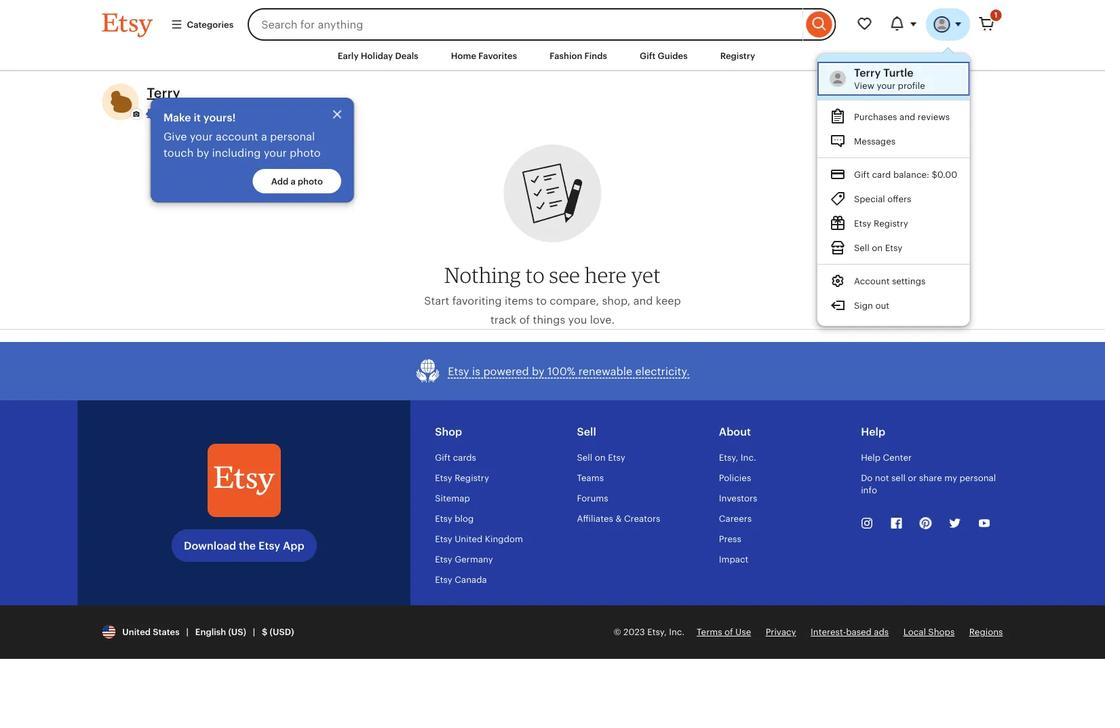 Task type: describe. For each thing, give the bounding box(es) containing it.
by inside etsy is powered by 100% renewable electricity. "button"
[[532, 365, 545, 378]]

here
[[585, 262, 627, 288]]

Search for anything text field
[[248, 8, 803, 41]]

2 | from the left
[[253, 627, 255, 637]]

special offers link
[[818, 187, 970, 211]]

special
[[855, 194, 886, 204]]

press
[[719, 534, 742, 544]]

do
[[861, 473, 873, 483]]

0 vertical spatial to
[[526, 262, 545, 288]]

keep
[[656, 295, 681, 307]]

etsy united kingdom link
[[435, 534, 523, 544]]

categories button
[[161, 12, 244, 37]]

shop
[[435, 426, 462, 438]]

interest-
[[811, 627, 847, 637]]

renewable
[[579, 365, 633, 378]]

0 vertical spatial terry turtle's avatar image
[[934, 16, 951, 33]]

local shops link
[[904, 627, 955, 637]]

shops
[[929, 627, 955, 637]]

terry for terry about
[[147, 85, 180, 101]]

about button
[[247, 107, 279, 119]]

etsy, inc.
[[719, 453, 757, 463]]

1 horizontal spatial your
[[264, 147, 287, 159]]

photo inside add a photo button
[[298, 176, 323, 186]]

0 horizontal spatial $
[[262, 627, 268, 637]]

balance:
[[894, 170, 930, 180]]

united states   |   english (us)   |   $ (usd)
[[118, 627, 294, 637]]

©
[[614, 627, 622, 637]]

sell on etsy inside terry turtle banner
[[855, 243, 903, 253]]

including
[[212, 147, 261, 159]]

do not sell or share my personal info link
[[861, 473, 997, 495]]

etsy up 'etsy canada' "link" at bottom
[[435, 554, 453, 565]]

photo inside the make it yours! give your account a personal touch by including your photo
[[290, 147, 321, 159]]

100%
[[548, 365, 576, 378]]

(usd)
[[270, 627, 294, 637]]

it
[[194, 111, 201, 124]]

account
[[216, 130, 258, 143]]

© 2023 etsy, inc.
[[614, 627, 685, 637]]

cards
[[453, 453, 476, 463]]

of inside nothing to see here yet start favoriting items to compare, shop, and keep track of things you love.
[[520, 314, 530, 326]]

your inside terry turtle view your profile
[[877, 80, 896, 91]]

germany
[[455, 554, 493, 565]]

sign
[[855, 301, 874, 311]]

and inside nothing to see here yet start favoriting items to compare, shop, and keep track of things you love.
[[634, 295, 653, 307]]

help center link
[[861, 453, 912, 463]]

0 horizontal spatial etsy,
[[648, 627, 667, 637]]

fashion
[[550, 51, 583, 61]]

fashion finds
[[550, 51, 608, 61]]

sitemap link
[[435, 493, 470, 503]]

favorites
[[479, 51, 517, 61]]

2023
[[624, 627, 645, 637]]

early holiday deals
[[338, 51, 419, 61]]

registry link
[[710, 43, 766, 68]]

offers
[[888, 194, 912, 204]]

english
[[195, 627, 226, 637]]

electricity.
[[636, 365, 690, 378]]

reviews
[[918, 112, 950, 122]]

registry inside terry turtle banner
[[874, 219, 909, 229]]

terry turtle banner
[[78, 0, 1028, 326]]

creators
[[624, 514, 661, 524]]

personal inside the make it yours! give your account a personal touch by including your photo
[[270, 130, 315, 143]]

etsy germany link
[[435, 554, 493, 565]]

2 vertical spatial sell
[[577, 453, 593, 463]]

center
[[883, 453, 912, 463]]

sign out
[[855, 301, 890, 311]]

1 vertical spatial inc.
[[669, 627, 685, 637]]

1 vertical spatial sell
[[577, 426, 597, 438]]

etsy up sitemap
[[435, 473, 453, 483]]

download the etsy app link
[[172, 530, 317, 562]]

teams link
[[577, 473, 604, 483]]

etsy, inc. link
[[719, 453, 757, 463]]

add a photo button
[[253, 169, 341, 194]]

etsy canada
[[435, 575, 487, 585]]

states
[[153, 627, 180, 637]]

terms of use
[[697, 627, 752, 637]]

etsy canada link
[[435, 575, 487, 585]]

terry button
[[147, 84, 180, 103]]

add a photo
[[271, 176, 323, 186]]

things
[[533, 314, 566, 326]]

1 vertical spatial your
[[190, 130, 213, 143]]

based
[[847, 627, 872, 637]]

gift for gift guides
[[640, 51, 656, 61]]

help center
[[861, 453, 912, 463]]

by inside the make it yours! give your account a personal touch by including your photo
[[197, 147, 209, 159]]

impact link
[[719, 554, 749, 565]]

card
[[873, 170, 892, 180]]

interest-based ads
[[811, 627, 889, 637]]

careers link
[[719, 514, 752, 524]]

etsy down etsy blog
[[435, 534, 453, 544]]

a inside the make it yours! give your account a personal touch by including your photo
[[261, 130, 267, 143]]

gift for gift cards
[[435, 453, 451, 463]]

share
[[920, 473, 943, 483]]

etsy blog
[[435, 514, 474, 524]]

regions
[[970, 627, 1004, 637]]

etsy left canada
[[435, 575, 453, 585]]

or
[[908, 473, 917, 483]]

terry for terry turtle view your profile
[[855, 67, 881, 79]]

0.00
[[938, 170, 958, 180]]

early
[[338, 51, 359, 61]]

help for help
[[861, 426, 886, 438]]

forums
[[577, 493, 609, 503]]

1 vertical spatial on
[[595, 453, 606, 463]]

track
[[491, 314, 517, 326]]

investors
[[719, 493, 758, 503]]



Task type: vqa. For each thing, say whether or not it's contained in the screenshot.
Terry within the Terry About
yes



Task type: locate. For each thing, give the bounding box(es) containing it.
categories
[[187, 19, 234, 29]]

info
[[861, 485, 878, 495]]

1 vertical spatial gift
[[855, 170, 870, 180]]

$ left (usd)
[[262, 627, 268, 637]]

0 vertical spatial and
[[900, 112, 916, 122]]

on up account
[[873, 243, 883, 253]]

profile
[[899, 80, 926, 91]]

0 horizontal spatial registry
[[455, 473, 489, 483]]

None search field
[[248, 8, 837, 41]]

sell on etsy link up account settings link
[[818, 236, 970, 260]]

0 vertical spatial united
[[455, 534, 483, 544]]

make
[[164, 111, 191, 124]]

0 horizontal spatial personal
[[270, 130, 315, 143]]

gift left 'guides'
[[640, 51, 656, 61]]

settings
[[893, 276, 926, 286]]

0 horizontal spatial |
[[186, 627, 189, 637]]

1 horizontal spatial on
[[873, 243, 883, 253]]

etsy is powered by 100% renewable electricity. button
[[416, 359, 690, 384]]

1 horizontal spatial about
[[719, 426, 751, 438]]

1 horizontal spatial |
[[253, 627, 255, 637]]

$ inside terry turtle banner
[[932, 170, 938, 180]]

0 vertical spatial etsy,
[[719, 453, 739, 463]]

your down 'it'
[[190, 130, 213, 143]]

touch
[[164, 147, 194, 159]]

0 horizontal spatial sell on etsy link
[[577, 453, 626, 463]]

sign out link
[[818, 293, 970, 318]]

1 | from the left
[[186, 627, 189, 637]]

| right states
[[186, 627, 189, 637]]

1 vertical spatial personal
[[960, 473, 997, 483]]

etsy registry down cards
[[435, 473, 489, 483]]

personal
[[270, 130, 315, 143], [960, 473, 997, 483]]

united down blog
[[455, 534, 483, 544]]

2 vertical spatial registry
[[455, 473, 489, 483]]

finds
[[585, 51, 608, 61]]

privacy
[[766, 627, 797, 637]]

sell on etsy up account
[[855, 243, 903, 253]]

view your profile element
[[855, 66, 958, 79]]

etsy, right the 2023
[[648, 627, 667, 637]]

1 horizontal spatial gift
[[640, 51, 656, 61]]

0 vertical spatial by
[[197, 147, 209, 159]]

1 horizontal spatial $
[[932, 170, 938, 180]]

sell inside terry turtle banner
[[855, 243, 870, 253]]

regions button
[[970, 626, 1004, 638]]

1 vertical spatial $
[[262, 627, 268, 637]]

0 vertical spatial $
[[932, 170, 938, 180]]

home favorites
[[451, 51, 517, 61]]

account settings link
[[818, 269, 970, 293]]

turtle
[[884, 67, 914, 79]]

early holiday deals link
[[328, 43, 429, 68]]

inc. up policies link
[[741, 453, 757, 463]]

0 vertical spatial sell
[[855, 243, 870, 253]]

start
[[424, 295, 450, 307]]

1 vertical spatial of
[[725, 627, 734, 637]]

by left the 100%
[[532, 365, 545, 378]]

united right 'us' image
[[122, 627, 151, 637]]

1 horizontal spatial united
[[455, 534, 483, 544]]

nothing
[[445, 262, 521, 288]]

kingdom
[[485, 534, 523, 544]]

gift for gift card balance: $ 0.00
[[855, 170, 870, 180]]

gift left card
[[855, 170, 870, 180]]

etsy, up policies link
[[719, 453, 739, 463]]

1 link
[[971, 8, 1004, 41]]

gift guides link
[[630, 43, 698, 68]]

and left reviews
[[900, 112, 916, 122]]

deals
[[395, 51, 419, 61]]

| right (us)
[[253, 627, 255, 637]]

sell up 'teams' link
[[577, 453, 593, 463]]

1 horizontal spatial sell on etsy
[[855, 243, 903, 253]]

1 horizontal spatial inc.
[[741, 453, 757, 463]]

and left keep
[[634, 295, 653, 307]]

1 horizontal spatial sell on etsy link
[[818, 236, 970, 260]]

1 vertical spatial a
[[291, 176, 296, 186]]

0 horizontal spatial about
[[247, 107, 279, 119]]

none search field inside terry turtle banner
[[248, 8, 837, 41]]

purchases and reviews link
[[818, 105, 970, 129]]

your up add
[[264, 147, 287, 159]]

1 help from the top
[[861, 426, 886, 438]]

2 horizontal spatial gift
[[855, 170, 870, 180]]

use
[[736, 627, 752, 637]]

by right touch
[[197, 147, 209, 159]]

of left use
[[725, 627, 734, 637]]

2 horizontal spatial registry
[[874, 219, 909, 229]]

affiliates
[[577, 514, 614, 524]]

0 vertical spatial photo
[[290, 147, 321, 159]]

etsy up account settings link
[[886, 243, 903, 253]]

0 vertical spatial inc.
[[741, 453, 757, 463]]

download
[[184, 540, 236, 552]]

about up the etsy, inc.
[[719, 426, 751, 438]]

0 vertical spatial etsy registry link
[[818, 211, 970, 236]]

etsy is powered by 100% renewable electricity.
[[448, 365, 690, 378]]

impact
[[719, 554, 749, 565]]

0 vertical spatial sell on etsy link
[[818, 236, 970, 260]]

0 horizontal spatial sell on etsy
[[577, 453, 626, 463]]

special offers
[[855, 194, 912, 204]]

etsy registry inside 'link'
[[855, 219, 909, 229]]

to
[[526, 262, 545, 288], [536, 295, 547, 307]]

about up account
[[247, 107, 279, 119]]

0 horizontal spatial united
[[122, 627, 151, 637]]

0 horizontal spatial etsy registry link
[[435, 473, 489, 483]]

$ right balance:
[[932, 170, 938, 180]]

download the etsy app
[[184, 540, 305, 552]]

1 horizontal spatial etsy registry link
[[818, 211, 970, 236]]

menu bar containing early holiday deals
[[78, 41, 1028, 71]]

personal right my
[[960, 473, 997, 483]]

etsy registry down special offers on the right top of page
[[855, 219, 909, 229]]

policies
[[719, 473, 752, 483]]

personal down about button
[[270, 130, 315, 143]]

of down items
[[520, 314, 530, 326]]

and inside purchases and reviews link
[[900, 112, 916, 122]]

sitemap
[[435, 493, 470, 503]]

on
[[873, 243, 883, 253], [595, 453, 606, 463]]

on up 'teams' link
[[595, 453, 606, 463]]

1 vertical spatial etsy,
[[648, 627, 667, 637]]

sell up teams
[[577, 426, 597, 438]]

etsy
[[855, 219, 872, 229], [886, 243, 903, 253], [448, 365, 470, 378], [608, 453, 626, 463], [435, 473, 453, 483], [435, 514, 453, 524], [435, 534, 453, 544], [259, 540, 280, 552], [435, 554, 453, 565], [435, 575, 453, 585]]

items
[[505, 295, 534, 307]]

photo up add a photo
[[290, 147, 321, 159]]

gift cards
[[435, 453, 476, 463]]

your down turtle
[[877, 80, 896, 91]]

terry turtle's avatar image left view
[[830, 71, 847, 87]]

1 vertical spatial terry turtle's avatar image
[[830, 71, 847, 87]]

0 vertical spatial your
[[877, 80, 896, 91]]

0 vertical spatial etsy registry
[[855, 219, 909, 229]]

registry down cards
[[455, 473, 489, 483]]

sell on etsy up 'teams' link
[[577, 453, 626, 463]]

tooltip containing make it yours!
[[147, 98, 354, 203]]

0 horizontal spatial and
[[634, 295, 653, 307]]

1 horizontal spatial terry turtle's avatar image
[[934, 16, 951, 33]]

1 vertical spatial terry
[[147, 85, 180, 101]]

out
[[876, 301, 890, 311]]

us image
[[102, 625, 116, 639]]

1 vertical spatial sell on etsy
[[577, 453, 626, 463]]

2 vertical spatial gift
[[435, 453, 451, 463]]

1 vertical spatial united
[[122, 627, 151, 637]]

0 horizontal spatial of
[[520, 314, 530, 326]]

gift left cards
[[435, 453, 451, 463]]

to left "see"
[[526, 262, 545, 288]]

help up do
[[861, 453, 881, 463]]

terry turtle view your profile
[[855, 67, 926, 91]]

etsy inside etsy is powered by 100% renewable electricity. "button"
[[448, 365, 470, 378]]

etsy registry link down cards
[[435, 473, 489, 483]]

1 horizontal spatial a
[[291, 176, 296, 186]]

tooltip
[[147, 98, 354, 203]]

etsy left blog
[[435, 514, 453, 524]]

registry down special offers link
[[874, 219, 909, 229]]

0 horizontal spatial terry turtle's avatar image
[[830, 71, 847, 87]]

terry inside terry turtle view your profile
[[855, 67, 881, 79]]

love.
[[590, 314, 615, 326]]

terry turtle's avatar image
[[934, 16, 951, 33], [830, 71, 847, 87]]

united
[[455, 534, 483, 544], [122, 627, 151, 637]]

purchases
[[855, 112, 898, 122]]

0 vertical spatial gift
[[640, 51, 656, 61]]

0 horizontal spatial terry
[[147, 85, 180, 101]]

menu bar
[[78, 41, 1028, 71]]

careers
[[719, 514, 752, 524]]

blog
[[455, 514, 474, 524]]

affiliates & creators
[[577, 514, 661, 524]]

1 vertical spatial registry
[[874, 219, 909, 229]]

shop,
[[602, 295, 631, 307]]

a
[[261, 130, 267, 143], [291, 176, 296, 186]]

2 help from the top
[[861, 453, 881, 463]]

registry right 'guides'
[[721, 51, 756, 61]]

0 horizontal spatial your
[[190, 130, 213, 143]]

do not sell or share my personal info
[[861, 473, 997, 495]]

1 horizontal spatial etsy registry
[[855, 219, 909, 229]]

account
[[855, 276, 890, 286]]

1 horizontal spatial registry
[[721, 51, 756, 61]]

privacy link
[[766, 627, 797, 637]]

sell on etsy link up 'teams' link
[[577, 453, 626, 463]]

etsy inside download the etsy app link
[[259, 540, 280, 552]]

etsy registry link
[[818, 211, 970, 236], [435, 473, 489, 483]]

1 horizontal spatial and
[[900, 112, 916, 122]]

terry turtle's avatar image left 1 link
[[934, 16, 951, 33]]

0 horizontal spatial gift
[[435, 453, 451, 463]]

etsy registry link down offers
[[818, 211, 970, 236]]

policies link
[[719, 473, 752, 483]]

terry up view
[[855, 67, 881, 79]]

1 vertical spatial to
[[536, 295, 547, 307]]

etsy,
[[719, 453, 739, 463], [648, 627, 667, 637]]

0 horizontal spatial on
[[595, 453, 606, 463]]

help for help center
[[861, 453, 881, 463]]

photo
[[290, 147, 321, 159], [298, 176, 323, 186]]

personal inside do not sell or share my personal info
[[960, 473, 997, 483]]

inc. left terms
[[669, 627, 685, 637]]

terry up make
[[147, 85, 180, 101]]

on inside terry turtle banner
[[873, 243, 883, 253]]

about inside terry about
[[247, 107, 279, 119]]

0 horizontal spatial inc.
[[669, 627, 685, 637]]

sell up account
[[855, 243, 870, 253]]

etsy inside the etsy registry 'link'
[[855, 219, 872, 229]]

view
[[855, 80, 875, 91]]

registry
[[721, 51, 756, 61], [874, 219, 909, 229], [455, 473, 489, 483]]

etsy right 'the'
[[259, 540, 280, 552]]

2 horizontal spatial your
[[877, 80, 896, 91]]

1 horizontal spatial personal
[[960, 473, 997, 483]]

purchases and reviews
[[855, 112, 950, 122]]

is
[[472, 365, 481, 378]]

1 horizontal spatial of
[[725, 627, 734, 637]]

(us)
[[228, 627, 246, 637]]

account settings
[[855, 276, 926, 286]]

1 horizontal spatial by
[[532, 365, 545, 378]]

etsy down special
[[855, 219, 872, 229]]

1 vertical spatial sell on etsy link
[[577, 453, 626, 463]]

guides
[[658, 51, 688, 61]]

0 vertical spatial personal
[[270, 130, 315, 143]]

the
[[239, 540, 256, 552]]

1 horizontal spatial terry
[[855, 67, 881, 79]]

nothing to see here yet start favoriting items to compare, shop, and keep track of things you love.
[[424, 262, 681, 326]]

give
[[164, 130, 187, 143]]

a down about button
[[261, 130, 267, 143]]

1 vertical spatial etsy registry
[[435, 473, 489, 483]]

1 vertical spatial by
[[532, 365, 545, 378]]

0 vertical spatial on
[[873, 243, 883, 253]]

1 vertical spatial and
[[634, 295, 653, 307]]

add
[[271, 176, 289, 186]]

1 vertical spatial photo
[[298, 176, 323, 186]]

etsy left is
[[448, 365, 470, 378]]

a right add
[[291, 176, 296, 186]]

photo right add
[[298, 176, 323, 186]]

0 vertical spatial help
[[861, 426, 886, 438]]

0 vertical spatial registry
[[721, 51, 756, 61]]

0 vertical spatial terry
[[855, 67, 881, 79]]

make it yours! give your account a personal touch by including your photo
[[164, 111, 321, 159]]

1 vertical spatial about
[[719, 426, 751, 438]]

terry inside terry about
[[147, 85, 180, 101]]

sell on etsy link
[[818, 236, 970, 260], [577, 453, 626, 463]]

terms
[[697, 627, 723, 637]]

etsy registry
[[855, 219, 909, 229], [435, 473, 489, 483]]

help up "help center" link
[[861, 426, 886, 438]]

gift inside terry turtle banner
[[855, 170, 870, 180]]

etsy united kingdom
[[435, 534, 523, 544]]

to up things
[[536, 295, 547, 307]]

0 vertical spatial of
[[520, 314, 530, 326]]

0 vertical spatial a
[[261, 130, 267, 143]]

about
[[247, 107, 279, 119], [719, 426, 751, 438]]

affiliates & creators link
[[577, 514, 661, 524]]

not
[[875, 473, 890, 483]]

0 vertical spatial about
[[247, 107, 279, 119]]

gift inside the gift guides link
[[640, 51, 656, 61]]

my
[[945, 473, 958, 483]]

0 vertical spatial sell on etsy
[[855, 243, 903, 253]]

1 horizontal spatial etsy,
[[719, 453, 739, 463]]

0 horizontal spatial etsy registry
[[435, 473, 489, 483]]

gift cards link
[[435, 453, 476, 463]]

a inside button
[[291, 176, 296, 186]]

etsy up forums
[[608, 453, 626, 463]]

0 horizontal spatial by
[[197, 147, 209, 159]]

1 vertical spatial etsy registry link
[[435, 473, 489, 483]]

local shops
[[904, 627, 955, 637]]

powered
[[484, 365, 529, 378]]

1 vertical spatial help
[[861, 453, 881, 463]]

teams
[[577, 473, 604, 483]]

0 horizontal spatial a
[[261, 130, 267, 143]]

holiday
[[361, 51, 393, 61]]

2 vertical spatial your
[[264, 147, 287, 159]]



